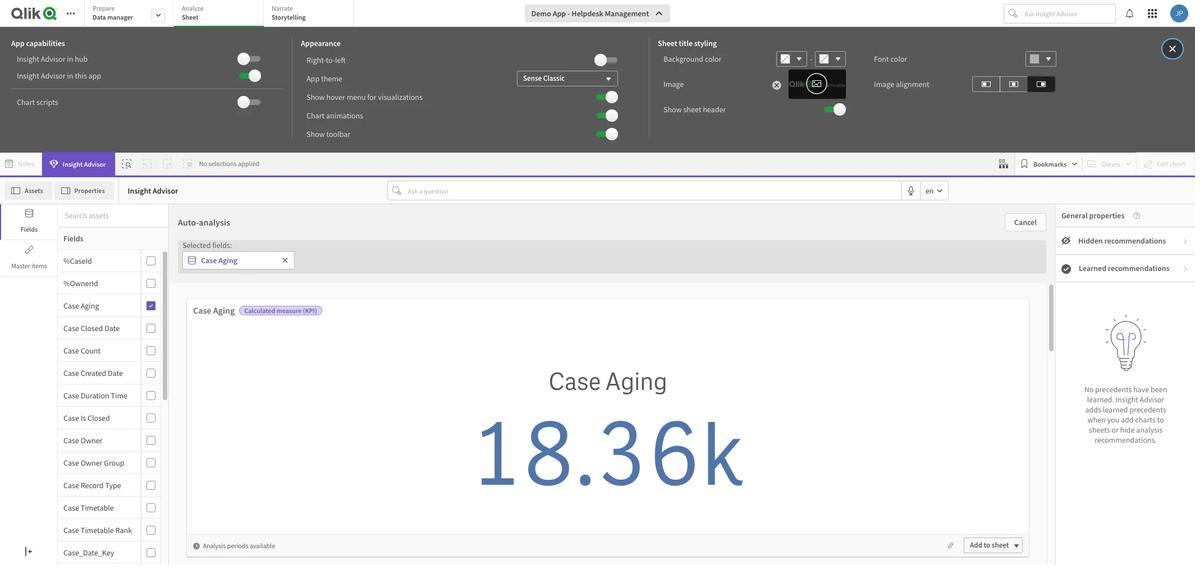 Task type: describe. For each thing, give the bounding box(es) containing it.
analysis inside no precedents have been learned. insight advisor adds learned precedents when you add charts to sheets or hide analysis recommendations.
[[1137, 425, 1163, 435]]

203
[[961, 222, 1014, 261]]

case owner group button
[[58, 458, 139, 468]]

open cases vs duration * bubble size represents number of high priority open cases
[[6, 266, 223, 289]]

insight up high at the left top of page
[[128, 186, 151, 196]]

toolbar containing demo app - helpdesk management
[[0, 0, 1196, 153]]

analyze
[[182, 4, 204, 12]]

aging inside menu item
[[81, 301, 99, 311]]

case closed date
[[63, 323, 120, 333]]

*
[[6, 278, 10, 289]]

align right image
[[1037, 77, 1046, 91]]

chart for chart scripts
[[17, 97, 35, 107]]

sheet inside 'button'
[[992, 541, 1009, 550]]

recommendations for learned recommendations
[[1109, 263, 1170, 274]]

sense classic button
[[517, 70, 618, 86]]

small image inside the learned recommendations button
[[1183, 266, 1190, 272]]

is
[[81, 413, 86, 423]]

case for case owner group menu item
[[63, 458, 79, 468]]

vs
[[55, 266, 64, 278]]

properties button
[[54, 182, 114, 200]]

measure
[[277, 307, 302, 315]]

bubble
[[11, 278, 37, 289]]

image for image alignment
[[874, 79, 895, 89]]

case count menu item
[[58, 340, 161, 362]]

cancel
[[1015, 217, 1037, 227]]

sheets
[[1089, 425, 1111, 435]]

to inside no precedents have been learned. insight advisor adds learned precedents when you add charts to sheets or hide analysis recommendations.
[[1158, 415, 1165, 425]]

case for case record type menu item
[[63, 480, 79, 491]]

case_date_key
[[63, 548, 114, 558]]

case_date_key menu item
[[58, 542, 161, 564]]

alignment
[[896, 79, 930, 89]]

no precedents have been learned. insight advisor adds learned precedents when you add charts to sheets or hide analysis recommendations.
[[1085, 385, 1168, 445]]

advisor up high at the left top of page
[[153, 186, 178, 196]]

insight advisor inside insight advisor dropdown button
[[63, 160, 106, 168]]

Search assets text field
[[58, 206, 169, 226]]

1 horizontal spatial fields
[[63, 234, 83, 244]]

case timetable rank button
[[58, 525, 139, 536]]

case owner menu item
[[58, 430, 161, 452]]

insight inside no precedents have been learned. insight advisor adds learned precedents when you add charts to sheets or hide analysis recommendations.
[[1116, 395, 1139, 405]]

case aging button
[[58, 301, 139, 311]]

background
[[664, 54, 704, 64]]

sense
[[523, 73, 542, 83]]

analysis periods available
[[203, 542, 275, 550]]

%caseid button
[[58, 256, 139, 266]]

show sheet header
[[664, 104, 726, 115]]

learned
[[1079, 263, 1107, 274]]

show for show toolbar
[[307, 129, 325, 139]]

calculated measure (kpi)
[[245, 307, 317, 315]]

properties
[[1090, 211, 1125, 221]]

auto-analysis
[[178, 217, 230, 228]]

en button
[[921, 181, 948, 200]]

closed inside case closed date menu item
[[81, 323, 103, 333]]

appearance
[[301, 38, 341, 48]]

color for font color
[[891, 54, 908, 64]]

case for case closed date menu item
[[63, 323, 79, 333]]

cancel button
[[1005, 213, 1047, 231]]

aging inside case aging 18.36k
[[606, 366, 668, 398]]

%ownerid menu item
[[58, 272, 161, 295]]

app
[[89, 71, 101, 81]]

case is closed
[[63, 413, 110, 423]]

styling
[[695, 38, 717, 48]]

to inside 'button'
[[984, 541, 991, 550]]

case inside case aging 18.36k
[[549, 366, 601, 398]]

date for case created date
[[108, 368, 123, 378]]

open for open cases by priority type
[[498, 266, 520, 278]]

add
[[971, 541, 983, 550]]

1 horizontal spatial sheet
[[658, 38, 678, 48]]

or
[[1112, 425, 1119, 435]]

case aging menu item
[[58, 295, 161, 317]]

hidden recommendations
[[1079, 236, 1167, 246]]

Ask a question text field
[[406, 182, 902, 200]]

72
[[182, 222, 218, 261]]

created
[[81, 368, 106, 378]]

james peterson image
[[1171, 4, 1189, 22]]

cases inside low priority cases 203
[[1013, 199, 1060, 222]]

align left image
[[982, 77, 991, 91]]

1 vertical spatial time
[[124, 469, 144, 481]]

applied
[[238, 160, 259, 168]]

duration inside menu item
[[81, 391, 109, 401]]

duration inside open cases vs duration * bubble size represents number of high priority open cases
[[66, 266, 102, 278]]

in for this
[[67, 71, 73, 81]]

open & resolved cases over time
[[6, 469, 144, 481]]

case aging down fields:
[[201, 256, 238, 266]]

no selections applied
[[199, 160, 259, 168]]

0 vertical spatial sheet
[[684, 104, 702, 115]]

recommendations for hidden recommendations
[[1105, 236, 1167, 246]]

case owner button
[[58, 436, 139, 446]]

app capabilities
[[11, 38, 65, 48]]

helpdesk
[[572, 8, 604, 19]]

app for app theme
[[307, 73, 320, 83]]

case for case count menu item
[[63, 346, 79, 356]]

this
[[75, 71, 87, 81]]

color for background color
[[705, 54, 722, 64]]

open
[[181, 278, 200, 289]]

select image image
[[812, 77, 822, 90]]

case for case duration time menu item
[[63, 391, 79, 401]]

1 vertical spatial insight advisor
[[128, 186, 178, 196]]

cases inside medium priority cases 142
[[634, 199, 681, 222]]

tab list inside 18.36k application
[[84, 0, 358, 28]]

high
[[126, 199, 162, 222]]

add
[[1122, 415, 1134, 425]]

en
[[926, 186, 934, 196]]

case for case created date menu item
[[63, 368, 79, 378]]

18.36k application
[[0, 0, 1196, 566]]

insight inside insight advisor dropdown button
[[63, 160, 83, 168]]

narrate
[[272, 4, 293, 12]]

record
[[81, 480, 104, 491]]

owner for case owner group
[[81, 458, 102, 468]]

time inside case duration time menu item
[[111, 391, 127, 401]]

advisor down "insight advisor in hub"
[[41, 71, 65, 81]]

case record type button
[[58, 480, 139, 491]]

deselect field image
[[282, 257, 289, 264]]

case owner group menu item
[[58, 452, 161, 475]]

available
[[250, 542, 275, 550]]

when
[[1088, 415, 1106, 425]]

align center image
[[1010, 77, 1019, 91]]

show for show hover menu for visualizations
[[307, 92, 325, 102]]

of
[[126, 278, 133, 289]]

capabilities
[[26, 38, 65, 48]]

case timetable button
[[58, 503, 139, 513]]

case owner group
[[63, 458, 124, 468]]

show hover menu for visualizations
[[307, 92, 423, 102]]

show for show sheet header
[[664, 104, 682, 115]]

insight advisor button
[[42, 152, 115, 176]]

&
[[29, 469, 36, 481]]

demo
[[532, 8, 551, 19]]

selections
[[208, 160, 237, 168]]

size
[[39, 278, 53, 289]]

analyze sheet
[[182, 4, 204, 21]]

animations
[[326, 110, 363, 120]]

right-to-left
[[307, 55, 346, 65]]

learned
[[1103, 405, 1129, 415]]

1 vertical spatial small image
[[193, 543, 200, 550]]

%caseid
[[63, 256, 92, 266]]

you
[[1108, 415, 1120, 425]]

periods
[[227, 542, 249, 550]]



Task type: vqa. For each thing, say whether or not it's contained in the screenshot.


Task type: locate. For each thing, give the bounding box(es) containing it.
0 horizontal spatial type
[[105, 480, 121, 491]]

1 vertical spatial sheet
[[992, 541, 1009, 550]]

selected
[[183, 240, 211, 250]]

0 vertical spatial recommendations
[[1105, 236, 1167, 246]]

case closed date menu item
[[58, 317, 161, 340]]

open for open cases vs duration * bubble size represents number of high priority open cases
[[6, 266, 27, 278]]

2 vertical spatial show
[[307, 129, 325, 139]]

app left theme
[[307, 73, 320, 83]]

no left selections
[[199, 160, 207, 168]]

insight advisor up high at the left top of page
[[128, 186, 178, 196]]

1 vertical spatial chart
[[307, 110, 325, 120]]

0 vertical spatial no
[[199, 160, 207, 168]]

priority for 72
[[166, 199, 223, 222]]

1 vertical spatial -
[[810, 54, 813, 64]]

advisor
[[41, 54, 65, 64], [41, 71, 65, 81], [84, 160, 106, 168], [153, 186, 178, 196], [1140, 395, 1165, 405]]

1 horizontal spatial type
[[592, 266, 611, 278]]

precedents
[[1096, 385, 1132, 395], [1130, 405, 1167, 415]]

2 master items button from the left
[[1, 241, 57, 276]]

priority for 142
[[573, 199, 631, 222]]

1 timetable from the top
[[81, 503, 114, 513]]

date right the created
[[108, 368, 123, 378]]

sheet right add at the bottom right of page
[[992, 541, 1009, 550]]

to right add at the bottom right of page
[[984, 541, 991, 550]]

sheet left header at the top right
[[684, 104, 702, 115]]

0 horizontal spatial app
[[11, 38, 24, 48]]

sheet
[[684, 104, 702, 115], [992, 541, 1009, 550]]

precedents up learned
[[1096, 385, 1132, 395]]

analysis up selected fields:
[[199, 217, 230, 228]]

adds
[[1086, 405, 1102, 415]]

in left hub
[[67, 54, 73, 64]]

1 image from the left
[[664, 79, 684, 89]]

priority for 203
[[952, 199, 1010, 222]]

1 vertical spatial timetable
[[81, 525, 114, 536]]

menu inside 18.36k application
[[58, 250, 169, 566]]

owner for case owner
[[81, 436, 102, 446]]

small image
[[1183, 238, 1190, 245], [1062, 264, 1072, 274]]

prepare
[[93, 4, 115, 12]]

0 horizontal spatial image
[[664, 79, 684, 89]]

timetable inside the case timetable rank menu item
[[81, 525, 114, 536]]

Ask Insight Advisor text field
[[1023, 4, 1116, 23]]

open for open & resolved cases over time
[[6, 469, 27, 481]]

by
[[548, 266, 557, 278]]

fields up %caseid
[[63, 234, 83, 244]]

fields up the master items on the top left of page
[[21, 225, 38, 234]]

open inside open cases vs duration * bubble size represents number of high priority open cases
[[6, 266, 27, 278]]

1 vertical spatial analysis
[[1137, 425, 1163, 435]]

1 vertical spatial no
[[1085, 385, 1094, 395]]

- inside demo app - helpdesk management button
[[568, 8, 570, 19]]

no for no precedents have been learned. insight advisor adds learned precedents when you add charts to sheets or hide analysis recommendations.
[[1085, 385, 1094, 395]]

over
[[102, 469, 122, 481]]

hidden recommendations button
[[1056, 227, 1196, 255]]

color
[[705, 54, 722, 64], [891, 54, 908, 64]]

no up adds
[[1085, 385, 1094, 395]]

show left toolbar
[[307, 129, 325, 139]]

1 vertical spatial to
[[984, 541, 991, 550]]

timetable up the case timetable rank
[[81, 503, 114, 513]]

app right the demo on the top left of page
[[553, 8, 566, 19]]

timetable for case timetable
[[81, 503, 114, 513]]

priority inside medium priority cases 142
[[573, 199, 631, 222]]

selections tool image
[[1000, 160, 1009, 168]]

case created date
[[63, 368, 123, 378]]

sheet
[[182, 13, 199, 21], [658, 38, 678, 48]]

0 vertical spatial small image
[[1183, 238, 1190, 245]]

case for the case aging menu item
[[63, 301, 79, 311]]

selected fields:
[[183, 240, 232, 250]]

0 vertical spatial in
[[67, 54, 73, 64]]

%caseid menu item
[[58, 250, 161, 272]]

case aging down cases
[[193, 305, 235, 316]]

1 vertical spatial owner
[[81, 458, 102, 468]]

case duration time
[[63, 391, 127, 401]]

bookmarks button
[[1018, 155, 1081, 173]]

insight up add
[[1116, 395, 1139, 405]]

advisor up properties
[[84, 160, 106, 168]]

1 vertical spatial in
[[67, 71, 73, 81]]

remove image image
[[773, 80, 782, 91]]

case timetable rank
[[63, 525, 132, 536]]

insight
[[17, 54, 39, 64], [17, 71, 39, 81], [63, 160, 83, 168], [128, 186, 151, 196], [1116, 395, 1139, 405]]

0 vertical spatial chart
[[17, 97, 35, 107]]

precedents down have
[[1130, 405, 1167, 415]]

case for the case timetable rank menu item
[[63, 525, 79, 536]]

1 vertical spatial date
[[108, 368, 123, 378]]

owner up open & resolved cases over time
[[81, 458, 102, 468]]

group
[[104, 458, 124, 468]]

1 vertical spatial recommendations
[[1109, 263, 1170, 274]]

date for case closed date
[[105, 323, 120, 333]]

0 horizontal spatial -
[[568, 8, 570, 19]]

1 vertical spatial show
[[664, 104, 682, 115]]

low
[[915, 199, 949, 222]]

2 color from the left
[[891, 54, 908, 64]]

help image
[[1125, 212, 1141, 219]]

0 vertical spatial closed
[[81, 323, 103, 333]]

2 vertical spatial app
[[307, 73, 320, 83]]

1 horizontal spatial small image
[[1183, 266, 1190, 272]]

closed
[[81, 323, 103, 333], [88, 413, 110, 423]]

classic
[[544, 73, 565, 83]]

no inside no precedents have been learned. insight advisor adds learned precedents when you add charts to sheets or hide analysis recommendations.
[[1085, 385, 1094, 395]]

0 vertical spatial precedents
[[1096, 385, 1132, 395]]

insight advisor in hub
[[17, 54, 88, 64]]

0 vertical spatial owner
[[81, 436, 102, 446]]

type right record
[[105, 480, 121, 491]]

- left helpdesk
[[568, 8, 570, 19]]

been
[[1151, 385, 1168, 395]]

2 in from the top
[[67, 71, 73, 81]]

type down 142
[[592, 266, 611, 278]]

add to sheet
[[971, 541, 1009, 550]]

show left header at the top right
[[664, 104, 682, 115]]

priority
[[166, 199, 223, 222], [573, 199, 631, 222], [952, 199, 1010, 222], [559, 266, 590, 278]]

items
[[31, 262, 47, 270]]

rank
[[115, 525, 132, 536]]

1 vertical spatial duration
[[81, 391, 109, 401]]

recommendations.
[[1095, 435, 1157, 445]]

closed up count
[[81, 323, 103, 333]]

show toolbar
[[307, 129, 351, 139]]

case count
[[63, 346, 101, 356]]

high priority cases 72
[[126, 199, 274, 261]]

timetable down case timetable button
[[81, 525, 114, 536]]

chart up 'show toolbar' on the left of the page
[[307, 110, 325, 120]]

0 vertical spatial app
[[553, 8, 566, 19]]

sheet down analyze
[[182, 13, 199, 21]]

2 timetable from the top
[[81, 525, 114, 536]]

case for case is closed menu item
[[63, 413, 79, 423]]

case aging down %ownerid
[[63, 301, 99, 311]]

insight advisor up properties button
[[63, 160, 106, 168]]

1 vertical spatial small image
[[1062, 264, 1072, 274]]

recommendations down "help" icon
[[1105, 236, 1167, 246]]

manager
[[107, 13, 133, 21]]

0 vertical spatial date
[[105, 323, 120, 333]]

case for case owner menu item
[[63, 436, 79, 446]]

0 horizontal spatial small image
[[1062, 264, 1072, 274]]

recommendations down hidden recommendations button
[[1109, 263, 1170, 274]]

0 horizontal spatial no
[[199, 160, 207, 168]]

timetable inside case timetable menu item
[[81, 503, 114, 513]]

image down font
[[874, 79, 895, 89]]

closed inside case is closed menu item
[[88, 413, 110, 423]]

1 master items button from the left
[[0, 241, 57, 276]]

show left hover
[[307, 92, 325, 102]]

1 horizontal spatial analysis
[[1137, 425, 1163, 435]]

in for hub
[[67, 54, 73, 64]]

case is closed button
[[58, 413, 139, 423]]

low priority cases 203
[[915, 199, 1060, 261]]

2 horizontal spatial app
[[553, 8, 566, 19]]

storytelling
[[272, 13, 306, 21]]

no for no selections applied
[[199, 160, 207, 168]]

app inside button
[[553, 8, 566, 19]]

sheet left title
[[658, 38, 678, 48]]

1 vertical spatial app
[[11, 38, 24, 48]]

analysis
[[203, 542, 226, 550]]

0 horizontal spatial analysis
[[199, 217, 230, 228]]

case created date menu item
[[58, 362, 161, 385]]

0 horizontal spatial fields
[[21, 225, 38, 234]]

assets button
[[4, 182, 52, 200]]

142
[[567, 222, 620, 261]]

0 horizontal spatial small image
[[193, 543, 200, 550]]

0 vertical spatial show
[[307, 92, 325, 102]]

0 horizontal spatial sheet
[[684, 104, 702, 115]]

1 horizontal spatial sheet
[[992, 541, 1009, 550]]

-
[[568, 8, 570, 19], [810, 54, 813, 64]]

0 vertical spatial -
[[568, 8, 570, 19]]

1 vertical spatial type
[[105, 480, 121, 491]]

case is closed menu item
[[58, 407, 161, 430]]

sense classic
[[523, 73, 565, 83]]

hover
[[327, 92, 345, 102]]

0 vertical spatial insight advisor
[[63, 160, 106, 168]]

1 horizontal spatial insight advisor
[[128, 186, 178, 196]]

case timetable menu item
[[58, 497, 161, 520]]

prepare data manager
[[93, 4, 133, 21]]

image alignment
[[874, 79, 930, 89]]

case timetable rank menu item
[[58, 520, 161, 542]]

0 vertical spatial type
[[592, 266, 611, 278]]

open
[[6, 266, 27, 278], [498, 266, 520, 278], [6, 469, 27, 481]]

chart scripts
[[17, 97, 58, 107]]

advisor inside no precedents have been learned. insight advisor adds learned precedents when you add charts to sheets or hide analysis recommendations.
[[1140, 395, 1165, 405]]

0 horizontal spatial to
[[984, 541, 991, 550]]

- up select image
[[810, 54, 813, 64]]

timetable for case timetable rank
[[81, 525, 114, 536]]

%ownerid button
[[58, 278, 139, 288]]

font
[[874, 54, 889, 64]]

hub
[[75, 54, 88, 64]]

timetable
[[81, 503, 114, 513], [81, 525, 114, 536]]

1 in from the top
[[67, 54, 73, 64]]

1 color from the left
[[705, 54, 722, 64]]

chart left scripts
[[17, 97, 35, 107]]

data
[[93, 13, 106, 21]]

sheet inside analyze sheet
[[182, 13, 199, 21]]

cases
[[227, 199, 274, 222], [634, 199, 681, 222], [1013, 199, 1060, 222], [29, 266, 54, 278], [522, 266, 546, 278], [76, 469, 100, 481]]

1 horizontal spatial color
[[891, 54, 908, 64]]

0 horizontal spatial chart
[[17, 97, 35, 107]]

analysis right the hide
[[1137, 425, 1163, 435]]

case count button
[[58, 346, 139, 356]]

date
[[105, 323, 120, 333], [108, 368, 123, 378]]

insight down app capabilities
[[17, 54, 39, 64]]

toolbar
[[327, 129, 351, 139]]

priority inside 'high priority cases 72'
[[166, 199, 223, 222]]

1 horizontal spatial to
[[1158, 415, 1165, 425]]

0 vertical spatial sheet
[[182, 13, 199, 21]]

case owner
[[63, 436, 102, 446]]

1 horizontal spatial image
[[874, 79, 895, 89]]

owner inside case owner menu item
[[81, 436, 102, 446]]

image down background
[[664, 79, 684, 89]]

bookmarks
[[1034, 160, 1067, 168]]

assets
[[25, 186, 43, 195]]

calculated
[[245, 307, 275, 315]]

tab list
[[84, 0, 358, 28]]

menu
[[58, 250, 169, 566]]

0 vertical spatial small image
[[1183, 266, 1190, 272]]

1 horizontal spatial -
[[810, 54, 813, 64]]

close app options image
[[1168, 42, 1178, 56]]

1 horizontal spatial app
[[307, 73, 320, 83]]

insight advisor
[[63, 160, 106, 168], [128, 186, 178, 196]]

%ownerid
[[63, 278, 98, 288]]

0 vertical spatial analysis
[[199, 217, 230, 228]]

case for case timetable menu item
[[63, 503, 79, 513]]

right-
[[307, 55, 326, 65]]

1 vertical spatial closed
[[88, 413, 110, 423]]

0 vertical spatial timetable
[[81, 503, 114, 513]]

visualizations
[[378, 92, 423, 102]]

master items
[[11, 262, 47, 270]]

case timetable
[[63, 503, 114, 513]]

toolbar
[[0, 0, 1196, 153]]

1 owner from the top
[[81, 436, 102, 446]]

small image inside the learned recommendations button
[[1062, 264, 1072, 274]]

time right over
[[124, 469, 144, 481]]

time down case created date menu item
[[111, 391, 127, 401]]

app for app capabilities
[[11, 38, 24, 48]]

hide
[[1121, 425, 1135, 435]]

0 horizontal spatial sheet
[[182, 13, 199, 21]]

open left the by
[[498, 266, 520, 278]]

fields:
[[212, 240, 232, 250]]

0 vertical spatial to
[[1158, 415, 1165, 425]]

advisor down capabilities in the top left of the page
[[41, 54, 65, 64]]

priority
[[153, 278, 180, 289]]

1 horizontal spatial small image
[[1183, 238, 1190, 245]]

color right font
[[891, 54, 908, 64]]

insight up properties button
[[63, 160, 83, 168]]

owner up case owner group
[[81, 436, 102, 446]]

to right the charts
[[1158, 415, 1165, 425]]

font color
[[874, 54, 908, 64]]

small image
[[1183, 266, 1190, 272], [193, 543, 200, 550]]

image for image
[[664, 79, 684, 89]]

cases inside open cases vs duration * bubble size represents number of high priority open cases
[[29, 266, 54, 278]]

case
[[201, 256, 217, 266], [63, 301, 79, 311], [193, 305, 211, 316], [63, 323, 79, 333], [63, 346, 79, 356], [549, 366, 601, 398], [63, 368, 79, 378], [63, 391, 79, 401], [63, 413, 79, 423], [63, 436, 79, 446], [63, 458, 79, 468], [63, 480, 79, 491], [63, 503, 79, 513], [63, 525, 79, 536]]

date down the case aging menu item
[[105, 323, 120, 333]]

smart search image
[[123, 160, 132, 168]]

1 horizontal spatial chart
[[307, 110, 325, 120]]

advisor inside dropdown button
[[84, 160, 106, 168]]

in left this on the left of the page
[[67, 71, 73, 81]]

app left capabilities in the top left of the page
[[11, 38, 24, 48]]

insight advisor in this app
[[17, 71, 101, 81]]

left
[[335, 55, 346, 65]]

0 vertical spatial duration
[[66, 266, 102, 278]]

tab list containing prepare
[[84, 0, 358, 28]]

duration down the created
[[81, 391, 109, 401]]

menu containing %caseid
[[58, 250, 169, 566]]

narrate storytelling
[[272, 4, 306, 21]]

view disabled image
[[1062, 236, 1071, 245]]

0 horizontal spatial insight advisor
[[63, 160, 106, 168]]

case aging
[[201, 256, 238, 266], [63, 301, 99, 311], [193, 305, 235, 316]]

case record type menu item
[[58, 475, 161, 497]]

cases inside 'high priority cases 72'
[[227, 199, 274, 222]]

open left the items
[[6, 266, 27, 278]]

insight up 'chart scripts'
[[17, 71, 39, 81]]

menu
[[347, 92, 366, 102]]

color down styling at top right
[[705, 54, 722, 64]]

type inside menu item
[[105, 480, 121, 491]]

1 vertical spatial sheet
[[658, 38, 678, 48]]

advisor up the charts
[[1140, 395, 1165, 405]]

duration up %ownerid
[[66, 266, 102, 278]]

count
[[81, 346, 101, 356]]

properties
[[74, 186, 105, 195]]

2 image from the left
[[874, 79, 895, 89]]

1 vertical spatial precedents
[[1130, 405, 1167, 415]]

case duration time menu item
[[58, 385, 161, 407]]

2 owner from the top
[[81, 458, 102, 468]]

case aging inside the case aging menu item
[[63, 301, 99, 311]]

app theme
[[307, 73, 342, 83]]

show
[[307, 92, 325, 102], [664, 104, 682, 115], [307, 129, 325, 139]]

closed right is
[[88, 413, 110, 423]]

chart for chart animations
[[307, 110, 325, 120]]

0 horizontal spatial color
[[705, 54, 722, 64]]

title
[[679, 38, 693, 48]]

open left &
[[6, 469, 27, 481]]

owner inside case owner group menu item
[[81, 458, 102, 468]]

priority inside low priority cases 203
[[952, 199, 1010, 222]]

0 vertical spatial time
[[111, 391, 127, 401]]

open cases by priority type
[[498, 266, 611, 278]]

1 horizontal spatial no
[[1085, 385, 1094, 395]]



